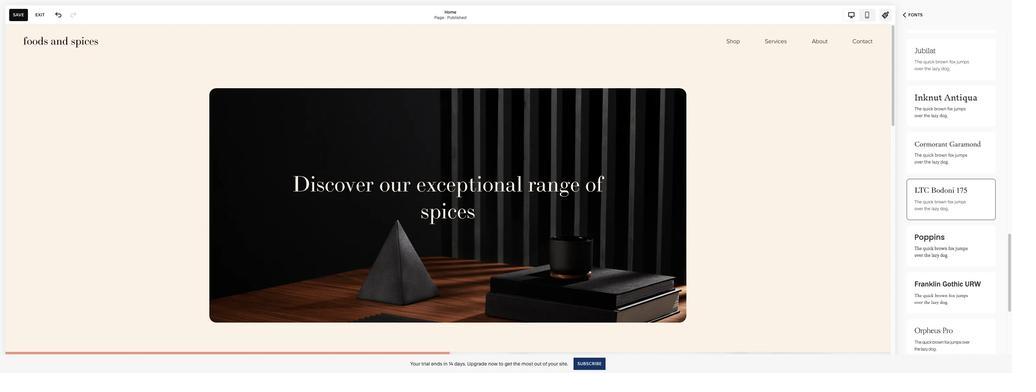 Task type: locate. For each thing, give the bounding box(es) containing it.
the quick brown fox jumps over the lazy dog. up cormorant garamond
[[915, 105, 966, 119]]

garamond
[[950, 140, 982, 149]]

lazy down orpheus
[[922, 347, 929, 352]]

get
[[505, 361, 512, 367]]

5 the from the top
[[915, 246, 922, 252]]

7 the from the top
[[915, 340, 922, 345]]

brown inside the poppins the quick brown fox jumps over the lazy dog.
[[935, 246, 948, 252]]

cormorant
[[915, 140, 948, 149]]

fox inside ltc bodoni 175 the quick brown fox jumps over the lazy dog.
[[948, 199, 954, 205]]

the right get
[[513, 361, 521, 367]]

the quick brown fox jumps over the lazy dog. for cormorant garamond
[[915, 153, 968, 165]]

brown inside orpheus pro the quick brown fox jumps over the lazy dog.
[[933, 340, 944, 345]]

1 the quick brown fox jumps over the lazy dog. from the top
[[915, 59, 970, 71]]

dog. inside orpheus pro the quick brown fox jumps over the lazy dog.
[[929, 347, 937, 352]]

the inside orpheus pro the quick brown fox jumps over the lazy dog.
[[915, 347, 921, 352]]

ltc bodoni 175 the quick brown fox jumps over the lazy dog.
[[915, 186, 968, 212]]

3 the from the top
[[915, 153, 923, 158]]

175
[[957, 186, 968, 196]]

urw
[[966, 280, 982, 289]]

brown inside button
[[935, 105, 947, 112]]

dog.
[[942, 66, 951, 71], [940, 112, 949, 119], [941, 159, 950, 165], [941, 206, 950, 212], [941, 253, 949, 259], [941, 300, 949, 305], [929, 347, 937, 352]]

jumps inside the poppins the quick brown fox jumps over the lazy dog.
[[956, 246, 968, 252]]

jumps inside button
[[955, 105, 966, 112]]

the quick brown fox jumps over the lazy dog. down cormorant garamond
[[915, 153, 968, 165]]

the down poppins
[[925, 253, 931, 259]]

jumps inside orpheus pro the quick brown fox jumps over the lazy dog.
[[951, 340, 962, 345]]

cormorant garamond
[[915, 140, 982, 149]]

published
[[447, 15, 467, 20]]

quick
[[924, 59, 935, 64], [923, 105, 934, 112], [924, 153, 934, 158], [924, 199, 934, 205], [924, 246, 934, 252], [924, 293, 934, 299], [923, 340, 933, 345]]

save
[[13, 12, 24, 17]]

over inside ltc bodoni 175 the quick brown fox jumps over the lazy dog.
[[915, 206, 924, 212]]

the quick brown fox jumps over the lazy dog.
[[915, 59, 970, 71], [915, 105, 966, 119], [915, 153, 968, 165], [915, 293, 969, 305]]

2 the from the top
[[915, 105, 922, 112]]

home page · published
[[435, 9, 467, 20]]

poppins
[[915, 232, 945, 243]]

lazy inside the poppins the quick brown fox jumps over the lazy dog.
[[932, 253, 940, 259]]

of
[[543, 361, 547, 367]]

·
[[446, 15, 447, 20]]

site.
[[560, 361, 569, 367]]

the quick brown fox jumps over the lazy dog. button
[[907, 86, 996, 127]]

brown
[[936, 59, 949, 64], [935, 105, 947, 112], [935, 153, 948, 158], [935, 199, 947, 205], [935, 246, 948, 252], [936, 293, 948, 299], [933, 340, 944, 345]]

trial
[[422, 361, 430, 367]]

3 the quick brown fox jumps over the lazy dog. from the top
[[915, 153, 968, 165]]

the
[[925, 66, 932, 71], [925, 112, 931, 119], [925, 159, 931, 165], [925, 206, 931, 212], [925, 253, 931, 259], [925, 300, 931, 305], [915, 347, 921, 352], [513, 361, 521, 367]]

the quick brown fox jumps over the lazy dog. down the franklin gothic urw
[[915, 293, 969, 305]]

over inside orpheus pro the quick brown fox jumps over the lazy dog.
[[963, 340, 970, 345]]

quick inside orpheus pro the quick brown fox jumps over the lazy dog.
[[923, 340, 933, 345]]

quick inside button
[[923, 105, 934, 112]]

the quick brown fox jumps over the lazy dog. down jubilat
[[915, 59, 970, 71]]

lazy down bodoni
[[932, 206, 940, 212]]

the down ltc
[[925, 206, 931, 212]]

lazy up 'cormorant'
[[932, 112, 939, 119]]

the down franklin
[[925, 300, 931, 305]]

4 the quick brown fox jumps over the lazy dog. from the top
[[915, 293, 969, 305]]

bodoni
[[932, 186, 955, 196]]

your
[[548, 361, 558, 367]]

in
[[444, 361, 448, 367]]

4 the from the top
[[915, 199, 923, 205]]

page
[[435, 15, 445, 20]]

jumps
[[957, 59, 970, 64], [955, 105, 966, 112], [956, 153, 968, 158], [955, 199, 967, 205], [956, 246, 968, 252], [957, 293, 969, 299], [951, 340, 962, 345]]

2 the quick brown fox jumps over the lazy dog. from the top
[[915, 105, 966, 119]]

quick inside the poppins the quick brown fox jumps over the lazy dog.
[[924, 246, 934, 252]]

over
[[915, 66, 924, 71], [915, 112, 923, 119], [915, 159, 924, 165], [915, 206, 924, 212], [915, 253, 924, 259], [915, 300, 924, 305], [963, 340, 970, 345]]

exit button
[[32, 9, 49, 21]]

subscribe button
[[574, 358, 606, 370]]

lazy down poppins
[[932, 253, 940, 259]]

ltc
[[915, 186, 930, 196]]

the quick brown fox jumps over the lazy dog. for jubilat
[[915, 59, 970, 71]]

the up 'cormorant'
[[925, 112, 931, 119]]

lazy inside button
[[932, 112, 939, 119]]

to
[[499, 361, 504, 367]]

fox
[[950, 59, 956, 64], [948, 105, 953, 112], [949, 153, 955, 158], [948, 199, 954, 205], [949, 246, 955, 252], [949, 293, 956, 299], [945, 340, 951, 345]]

1 the from the top
[[915, 59, 923, 64]]

tab list
[[844, 9, 876, 20]]

the down 'cormorant'
[[925, 159, 931, 165]]

dog. inside the poppins the quick brown fox jumps over the lazy dog.
[[941, 253, 949, 259]]

home
[[445, 9, 457, 15]]

the inside button
[[915, 105, 922, 112]]

lazy
[[933, 66, 941, 71], [932, 112, 939, 119], [932, 159, 940, 165], [932, 206, 940, 212], [932, 253, 940, 259], [932, 300, 940, 305], [922, 347, 929, 352]]

lazy down franklin
[[932, 300, 940, 305]]

the inside button
[[925, 112, 931, 119]]

the
[[915, 59, 923, 64], [915, 105, 922, 112], [915, 153, 923, 158], [915, 199, 923, 205], [915, 246, 922, 252], [915, 293, 923, 299], [915, 340, 922, 345]]

the down orpheus
[[915, 347, 921, 352]]

fox inside orpheus pro the quick brown fox jumps over the lazy dog.
[[945, 340, 951, 345]]

jubilat
[[915, 46, 936, 56]]

pro
[[943, 325, 954, 337]]



Task type: vqa. For each thing, say whether or not it's contained in the screenshot.
quick in Button
yes



Task type: describe. For each thing, give the bounding box(es) containing it.
your
[[411, 361, 421, 367]]

exit
[[35, 12, 45, 17]]

franklin
[[915, 280, 941, 289]]

the inside the poppins the quick brown fox jumps over the lazy dog.
[[915, 246, 922, 252]]

out
[[534, 361, 542, 367]]

days.
[[455, 361, 466, 367]]

fonts button
[[896, 8, 931, 23]]

save button
[[9, 9, 28, 21]]

lazy down jubilat
[[933, 66, 941, 71]]

poppins the quick brown fox jumps over the lazy dog.
[[915, 232, 968, 259]]

upgrade
[[468, 361, 487, 367]]

subscribe
[[578, 362, 602, 367]]

fox inside the poppins the quick brown fox jumps over the lazy dog.
[[949, 246, 955, 252]]

the inside ltc bodoni 175 the quick brown fox jumps over the lazy dog.
[[925, 206, 931, 212]]

fox inside button
[[948, 105, 953, 112]]

dog. inside ltc bodoni 175 the quick brown fox jumps over the lazy dog.
[[941, 206, 950, 212]]

lazy inside orpheus pro the quick brown fox jumps over the lazy dog.
[[922, 347, 929, 352]]

14
[[449, 361, 453, 367]]

over inside the quick brown fox jumps over the lazy dog. button
[[915, 112, 923, 119]]

fonts
[[909, 12, 923, 17]]

brown inside ltc bodoni 175 the quick brown fox jumps over the lazy dog.
[[935, 199, 947, 205]]

the inside ltc bodoni 175 the quick brown fox jumps over the lazy dog.
[[915, 199, 923, 205]]

the inside orpheus pro the quick brown fox jumps over the lazy dog.
[[915, 340, 922, 345]]

lazy down 'cormorant'
[[932, 159, 940, 165]]

the quick brown fox jumps over the lazy dog. for franklin gothic urw
[[915, 293, 969, 305]]

the inside the poppins the quick brown fox jumps over the lazy dog.
[[925, 253, 931, 259]]

the quick brown fox jumps over the lazy dog. inside button
[[915, 105, 966, 119]]

lazy inside ltc bodoni 175 the quick brown fox jumps over the lazy dog.
[[932, 206, 940, 212]]

orpheus
[[915, 325, 941, 337]]

ends
[[431, 361, 443, 367]]

franklin gothic urw
[[915, 280, 982, 289]]

over inside the poppins the quick brown fox jumps over the lazy dog.
[[915, 253, 924, 259]]

orpheus pro the quick brown fox jumps over the lazy dog.
[[915, 325, 970, 352]]

jumps inside ltc bodoni 175 the quick brown fox jumps over the lazy dog.
[[955, 199, 967, 205]]

most
[[522, 361, 533, 367]]

6 the from the top
[[915, 293, 923, 299]]

gothic
[[943, 280, 964, 289]]

dog. inside the quick brown fox jumps over the lazy dog. button
[[940, 112, 949, 119]]

now
[[489, 361, 498, 367]]

quick inside ltc bodoni 175 the quick brown fox jumps over the lazy dog.
[[924, 199, 934, 205]]

your trial ends in 14 days. upgrade now to get the most out of your site.
[[411, 361, 569, 367]]

the down jubilat
[[925, 66, 932, 71]]



